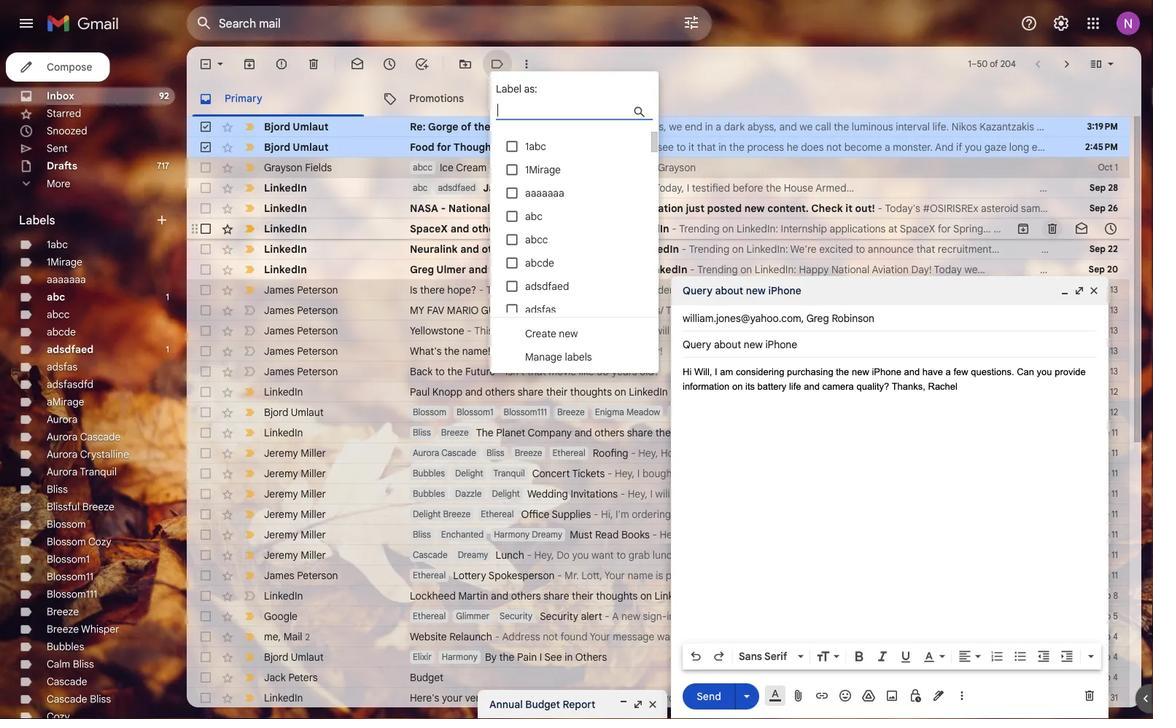 Task type: locate. For each thing, give the bounding box(es) containing it.
concert tickets - hey, i bought tickets to the jonas brothers concert. i'm so excited! cheers, jeremy
[[532, 467, 996, 480]]

and down purchasing
[[804, 381, 820, 392]]

20
[[1107, 264, 1118, 275]]

1 vertical spatial noah
[[727, 692, 752, 705]]

in up testified at the top of page
[[718, 141, 727, 154]]

1 vertical spatial me
[[264, 631, 278, 643]]

hey,
[[638, 447, 658, 460], [615, 467, 635, 480], [628, 488, 648, 501], [660, 529, 679, 542], [534, 549, 554, 562]]

2 bjord from the top
[[264, 141, 290, 154]]

has
[[565, 284, 581, 296]]

address
[[502, 631, 540, 644]]

sep 4 for budget
[[1095, 673, 1118, 684]]

1 horizontal spatial in
[[705, 120, 713, 133]]

2 vertical spatial in
[[565, 651, 573, 664]]

27 row from the top
[[187, 668, 1130, 688]]

miller for roofing
[[301, 447, 326, 460]]

10
[[1149, 120, 1153, 133]]

4 jeremy miller from the top
[[264, 508, 326, 521]]

2 vertical spatial that
[[527, 365, 546, 378]]

8 sep 11 from the top
[[1094, 571, 1118, 582]]

blossom1 inside labels navigation
[[47, 554, 90, 566]]

insert emoji ‪(⌘⇧2)‬ image
[[838, 689, 853, 704]]

1 vertical spatial pop out image
[[632, 699, 644, 711]]

3 jeremy miller from the top
[[264, 488, 326, 501]]

0 vertical spatial aurora cascade
[[47, 431, 121, 444]]

2 jeremy miller from the top
[[264, 467, 326, 480]]

adsdfaed down ice
[[438, 183, 476, 194]]

website relaunch - address not found your message wasn't delivered to alex.wong@airbnb.com because the address couldn't be found, or is unable to receive m
[[410, 631, 1153, 644]]

0 vertical spatial hi
[[497, 161, 506, 174]]

blossom1 link
[[47, 554, 90, 566]]

james peterson for back to the future
[[264, 365, 338, 378]]

budget link
[[410, 671, 1049, 686]]

quality?
[[857, 381, 889, 392]]

2 sep 11 from the top
[[1094, 448, 1118, 459]]

0 vertical spatial it
[[688, 141, 694, 154]]

4 row from the top
[[187, 178, 1130, 198]]

12 for -
[[1110, 387, 1118, 398]]

2 horizontal spatial delight
[[492, 489, 520, 500]]

4 down 5
[[1113, 632, 1118, 643]]

0 horizontal spatial it
[[688, 141, 694, 154]]

0 vertical spatial bubbles
[[413, 469, 445, 480]]

1 bjord umlaut from the top
[[264, 120, 329, 133]]

heig
[[1136, 529, 1153, 542]]

the
[[474, 120, 491, 133], [834, 120, 849, 133], [729, 141, 745, 154], [1135, 141, 1151, 154], [766, 182, 781, 194], [444, 345, 460, 358], [447, 365, 463, 378], [836, 367, 849, 378], [804, 447, 819, 460], [724, 467, 739, 480], [900, 631, 915, 644], [499, 651, 515, 664], [802, 692, 818, 705]]

0 horizontal spatial for
[[437, 141, 451, 154]]

to right do
[[800, 284, 810, 296]]

abc up nasa
[[413, 183, 428, 194]]

5 jeremy miller from the top
[[264, 529, 326, 542]]

what up twhacks
[[688, 284, 712, 296]]

0 horizontal spatial abcc
[[47, 308, 70, 321]]

11 for must read books - hey, here's a list of must read books: f. scott fitzgerald, 'the great gatsby' ... emily brontë, 'wuthering heig
[[1112, 530, 1118, 541]]

50 left 204 at top
[[977, 59, 988, 70]]

send button
[[683, 684, 735, 710]]

abc up abcc link
[[47, 291, 65, 304]]

hi inside hi will, i am considering purchasing the new iphone and have a few questions. can you provide information on its battery life and camera quality? thanks, rachel
[[683, 367, 692, 378]]

jeremy miller for office supplies
[[264, 508, 326, 521]]

james for is there hope?
[[264, 284, 294, 296]]

1 vertical spatial 50
[[597, 365, 609, 378]]

- left 'hello'
[[493, 345, 498, 358]]

misc
[[670, 407, 689, 418]]

bjord for sep 4
[[264, 651, 288, 664]]

umlaut inside row
[[291, 406, 324, 419]]

sep
[[1078, 120, 1096, 133], [1089, 183, 1106, 194], [1089, 203, 1106, 214], [1089, 224, 1105, 234], [1089, 244, 1106, 255], [1089, 264, 1105, 275], [1092, 285, 1108, 296], [1092, 305, 1108, 316], [1092, 326, 1108, 337], [1092, 346, 1108, 357], [1092, 366, 1108, 377], [1092, 387, 1108, 398], [1092, 407, 1108, 418], [1094, 428, 1109, 439], [1094, 448, 1109, 459], [1094, 469, 1109, 480], [1094, 489, 1109, 500], [1094, 509, 1109, 520], [1094, 530, 1109, 541], [1094, 550, 1109, 561], [1094, 571, 1109, 582], [1096, 591, 1111, 602], [1095, 612, 1111, 622], [1095, 632, 1111, 643], [1095, 652, 1111, 663], [1095, 673, 1111, 684]]

manage labels
[[525, 351, 592, 364]]

ethereal up concert
[[552, 448, 585, 459]]

james peterson for what's the name!
[[264, 345, 338, 358]]

2 james peterson from the top
[[264, 304, 338, 317]]

dark right end
[[724, 120, 745, 133]]

so for soon,
[[880, 488, 891, 501]]

1 jeremy miller from the top
[[264, 447, 326, 460]]

sent
[[47, 142, 68, 155]]

is there hope? - the forge stone has been lost to maldenia. what more could we do to save alendria?!
[[410, 284, 882, 296]]

toggle split pane mode image
[[1089, 57, 1103, 71]]

1 horizontal spatial 1mirage
[[525, 163, 561, 176]]

5 peterson from the top
[[297, 365, 338, 378]]

0 vertical spatial for
[[437, 141, 451, 154]]

minimize image
[[618, 699, 629, 711]]

13 for twhacks
[[1110, 305, 1118, 316]]

pop out image
[[1074, 285, 1085, 297], [632, 699, 644, 711]]

dna
[[855, 427, 876, 439]]

2 11 from the top
[[1112, 448, 1118, 459]]

national
[[448, 202, 490, 215], [831, 263, 870, 276]]

0 horizontal spatial code
[[519, 692, 543, 705]]

i left 'see' at the bottom left of the page
[[539, 651, 542, 664]]

to down around
[[703, 570, 712, 582]]

5 11 from the top
[[1112, 509, 1118, 520]]

3 sep 13 from the top
[[1092, 326, 1118, 337]]

code right insert emoji ‪(⌘⇧2)‬ image
[[854, 692, 877, 705]]

4 james peterson from the top
[[264, 345, 338, 358]]

i'm
[[855, 467, 869, 480], [616, 508, 629, 521]]

new down 'cream.' on the top
[[599, 182, 620, 194]]

1987
[[735, 325, 756, 337]]

2 miller from the top
[[301, 467, 326, 480]]

new up spacex and others share their thoughts on linkedin - trending on linkedin: internship applications at spacex for spring… ͏ ͏ ͏ ͏ ͏ ͏ ͏ ͏ ͏ ͏ ͏ ͏ ͏ ͏ ͏ ͏ ͏ ͏ ͏ ͏ ͏ ͏ ͏ ͏ ͏ ͏ ͏ ͏ ͏ ͏ ͏ ͏ ͏ ͏ ͏ ͏ ͏ ͏ ͏ ͏ ͏ ͏ ͏ ͏ ͏ ͏ on the top of page
[[744, 202, 765, 215]]

nikos
[[952, 120, 977, 133]]

it left take
[[723, 447, 729, 460]]

aaaaaaa down let's
[[525, 187, 564, 199]]

and
[[779, 120, 797, 133], [555, 202, 574, 215], [450, 222, 469, 235], [460, 243, 479, 256], [469, 263, 487, 276], [904, 367, 920, 378], [804, 381, 820, 392], [465, 386, 483, 399], [574, 427, 592, 439], [491, 590, 508, 603], [1011, 692, 1029, 705]]

0 vertical spatial me
[[792, 508, 806, 521]]

jeremy miller for roofing
[[264, 447, 326, 460]]

national up alendria?!
[[831, 263, 870, 276]]

toggle confidential mode image
[[908, 689, 923, 704]]

0 horizontal spatial adsdfaed
[[47, 344, 94, 356]]

- right books
[[652, 529, 657, 542]]

archive image
[[242, 57, 257, 71]]

tickets
[[678, 467, 709, 480]]

sep 13 for twhacks
[[1092, 305, 1118, 316]]

9 row from the top
[[187, 280, 1130, 300]]

promotions tab
[[371, 82, 555, 117]]

grayson up today,
[[658, 161, 696, 174]]

0 vertical spatial sep 12
[[1092, 387, 1118, 398]]

2 vertical spatial linkedin:
[[755, 263, 796, 276]]

bjord for 2:45 pm
[[264, 141, 290, 154]]

0 vertical spatial your
[[604, 570, 625, 582]]

its
[[745, 381, 755, 392]]

12 inside bjord umlaut row
[[1110, 407, 1118, 418]]

3 peterson from the top
[[297, 325, 338, 337]]

martin
[[458, 590, 488, 603]]

for left them!
[[970, 488, 983, 501]]

sep 11 for hi, i'm ordering office supplies today. let me know if you need anything. best, jeremy
[[1094, 509, 1118, 520]]

0 vertical spatial 1abc
[[525, 140, 546, 153]]

thanks, inside hi will, i am considering purchasing the new iphone and have a few questions. can you provide information on its battery life and camera quality? thanks, rachel
[[892, 381, 925, 392]]

0 horizontal spatial 50
[[597, 365, 609, 378]]

my fav mario guys - 1. boos 2. shy guys 3.thwomps/ twhacks
[[410, 304, 706, 317]]

13 for old?
[[1110, 366, 1118, 377]]

dazzle
[[455, 489, 482, 500]]

0 horizontal spatial verify
[[619, 692, 645, 705]]

0 horizontal spatial grayson
[[264, 161, 302, 174]]

1 horizontal spatial adsfas
[[525, 303, 556, 316]]

budget
[[410, 672, 443, 684], [525, 699, 560, 711]]

4 up 31
[[1113, 673, 1118, 684]]

miller for office supplies
[[301, 508, 326, 521]]

1 horizontal spatial aaaaaaa
[[525, 187, 564, 199]]

1 james peterson from the top
[[264, 284, 338, 296]]

None checkbox
[[198, 57, 213, 71], [198, 160, 213, 175], [198, 201, 213, 216], [198, 222, 213, 236], [198, 303, 213, 318], [198, 344, 213, 359], [198, 365, 213, 379], [198, 426, 213, 440], [198, 446, 213, 461], [198, 487, 213, 502], [198, 528, 213, 543], [198, 548, 213, 563], [198, 569, 213, 583], [198, 589, 213, 604], [198, 651, 213, 665], [198, 691, 213, 706], [198, 57, 213, 71], [198, 160, 213, 175], [198, 201, 213, 216], [198, 222, 213, 236], [198, 303, 213, 318], [198, 344, 213, 359], [198, 365, 213, 379], [198, 426, 213, 440], [198, 446, 213, 461], [198, 487, 213, 502], [198, 528, 213, 543], [198, 548, 213, 563], [198, 569, 213, 583], [198, 589, 213, 604], [198, 651, 213, 665], [198, 691, 213, 706]]

abcde down abcc link
[[47, 326, 76, 339]]

at up announce
[[888, 222, 897, 235]]

tab list containing primary
[[187, 82, 1141, 117]]

- down the planet company and others share their thoughts on linkedin
[[631, 447, 636, 460]]

below
[[880, 692, 907, 705]]

whisper
[[81, 624, 119, 636]]

you right do
[[572, 549, 589, 562]]

noah, for what
[[526, 345, 554, 358]]

sep 13 for maldenia.
[[1092, 285, 1118, 296]]

2 horizontal spatial abc
[[525, 210, 542, 223]]

mark as read image
[[350, 57, 365, 71]]

james
[[483, 182, 515, 194], [264, 284, 294, 296], [264, 304, 294, 317], [264, 325, 294, 337], [264, 345, 294, 358], [264, 365, 294, 378], [264, 570, 294, 582]]

3 4 from the top
[[1113, 673, 1118, 684]]

must
[[570, 529, 593, 542]]

11 for wedding invitations - hey, i will be sending out my wedding invitations soon, so keep an eye out for them! thanks, jeremy
[[1112, 489, 1118, 500]]

2 13 from the top
[[1110, 305, 1118, 316]]

1 miller from the top
[[301, 447, 326, 460]]

linkedin: up neuralink and others share their thoughts on linkedin - trending on linkedin: we're excited to announce that recruitment… ͏ ͏ ͏ ͏ ͏ ͏ ͏ ͏ ͏ ͏ ͏ ͏ ͏ ͏ ͏ ͏ ͏ ͏ ͏ ͏ ͏ ͏ ͏ ͏ ͏ ͏ ͏ ͏ ͏ ͏ ͏ ͏ ͏ ͏ ͏ ͏ ͏ ͏ ͏ ͏ ͏ ͏ ͏ ͏ ͏ ͏ ͏
[[737, 222, 778, 235]]

linke
[[1133, 692, 1153, 705]]

None checkbox
[[198, 120, 213, 134], [198, 140, 213, 155], [198, 181, 213, 195], [198, 242, 213, 257], [198, 263, 213, 277], [198, 283, 213, 298], [198, 324, 213, 338], [198, 385, 213, 400], [198, 405, 213, 420], [198, 467, 213, 481], [198, 508, 213, 522], [198, 610, 213, 624], [198, 630, 213, 645], [198, 671, 213, 686], [198, 120, 213, 134], [198, 140, 213, 155], [198, 181, 213, 195], [198, 242, 213, 257], [198, 263, 213, 277], [198, 283, 213, 298], [198, 324, 213, 338], [198, 385, 213, 400], [198, 405, 213, 420], [198, 467, 213, 481], [198, 508, 213, 522], [198, 610, 213, 624], [198, 630, 213, 645], [198, 671, 213, 686]]

will for now:
[[867, 590, 881, 603]]

abcc down "abc" link
[[47, 308, 70, 321]]

labels heading
[[19, 213, 155, 228]]

bubbles inside labels navigation
[[47, 641, 84, 654]]

- right out!
[[878, 202, 882, 215]]

0 horizontal spatial security
[[500, 612, 532, 622]]

in right end
[[705, 120, 713, 133]]

...
[[1010, 529, 1018, 542]]

years
[[612, 365, 637, 378]]

fights
[[549, 141, 575, 154]]

wedding
[[761, 488, 800, 501]]

12 inside row
[[1110, 387, 1118, 398]]

peterson for is
[[297, 284, 338, 296]]

come
[[553, 120, 579, 133]]

1 horizontal spatial 1abc
[[525, 140, 546, 153]]

re:
[[410, 120, 426, 133]]

concert
[[532, 467, 570, 480]]

1 vertical spatial national
[[831, 263, 870, 276]]

taiclet
[[518, 182, 551, 194]]

linkedin
[[264, 182, 307, 194], [264, 202, 307, 215], [264, 222, 307, 235], [626, 222, 669, 235], [264, 243, 307, 256], [636, 243, 679, 256], [264, 263, 307, 276], [645, 263, 687, 276], [264, 386, 303, 399], [629, 386, 668, 399], [264, 427, 303, 439], [738, 427, 777, 439], [264, 590, 303, 603], [655, 590, 694, 603], [264, 692, 303, 705], [686, 692, 725, 705]]

labels
[[19, 213, 55, 228]]

5 13 from the top
[[1110, 366, 1118, 377]]

- right invitations
[[620, 488, 625, 501]]

cascade up dazzle
[[441, 448, 476, 459]]

23 row from the top
[[187, 586, 1153, 607]]

0 horizontal spatial 1abc
[[47, 238, 68, 251]]

1 horizontal spatial not
[[826, 141, 842, 154]]

jeremy miller for concert tickets
[[264, 467, 326, 480]]

2 vertical spatial adsdfaed
[[47, 344, 94, 356]]

13 for maldenia.
[[1110, 285, 1118, 296]]

älylämmityspalvelu
[[904, 427, 992, 439]]

0 vertical spatial 1mirage
[[525, 163, 561, 176]]

0 horizontal spatial national
[[448, 202, 490, 215]]

0 vertical spatial aaaaaaa
[[525, 187, 564, 199]]

sep 11 for hey, i bought tickets to the jonas brothers concert. i'm so excited! cheers, jeremy
[[1094, 469, 1118, 480]]

noah, down whoever
[[509, 161, 536, 174]]

insert signature image
[[931, 689, 946, 704]]

1 horizontal spatial blossom111
[[504, 407, 547, 418]]

sep 4 down receive
[[1095, 652, 1118, 663]]

new right 'our'
[[747, 570, 766, 582]]

50
[[977, 59, 988, 70], [597, 365, 609, 378]]

0 vertical spatial 4
[[1113, 632, 1118, 643]]

25 row from the top
[[187, 627, 1153, 648]]

to left grab
[[616, 549, 626, 562]]

sep 12 for blossom1
[[1092, 407, 1118, 418]]

8 11 from the top
[[1112, 571, 1118, 582]]

national down cream
[[448, 202, 490, 215]]

roofing - hey, how long will it take to change the roof? best, jeremy
[[593, 447, 908, 460]]

1 vertical spatial if
[[836, 508, 842, 521]]

1 horizontal spatial abcde
[[525, 257, 554, 269]]

and right company
[[574, 427, 592, 439]]

5 miller from the top
[[301, 529, 326, 542]]

blossom1 down knopp
[[457, 407, 493, 418]]

now: for the
[[747, 590, 769, 603]]

1mirage up 'aaaaaaa' link at the left top of the page
[[47, 256, 82, 269]]

aaaaaaa
[[525, 187, 564, 199], [47, 273, 86, 286]]

1 vertical spatial here's
[[410, 692, 439, 705]]

6 row from the top
[[187, 219, 1130, 239]]

1 sep 12 from the top
[[1092, 387, 1118, 398]]

3 row from the top
[[187, 158, 1130, 178]]

2 peterson from the top
[[297, 304, 338, 317]]

3 your from the left
[[1110, 692, 1131, 705]]

1 vertical spatial aurora cascade
[[413, 448, 476, 459]]

compose button
[[6, 53, 110, 82]]

6 sep 11 from the top
[[1094, 530, 1118, 541]]

sep 11 for mr. lott, your name is perfect to be our new adequate hundreds lottery spokesperson.
[[1094, 571, 1118, 582]]

0 vertical spatial linkedin:
[[737, 222, 778, 235]]

thanks, inside row
[[1015, 488, 1051, 501]]

0 vertical spatial budget
[[410, 672, 443, 684]]

1 vertical spatial abc
[[525, 210, 542, 223]]

dark up should
[[614, 120, 634, 133]]

6 james peterson from the top
[[264, 570, 338, 582]]

auttaa…
[[1037, 427, 1075, 439]]

0 vertical spatial harmony
[[494, 530, 530, 541]]

bjord umlaut for 3:19 pm
[[264, 120, 329, 133]]

an right into
[[1089, 141, 1101, 154]]

abcc inside abcc ice cream - hi noah, let's get ice cream. best, grayson
[[413, 162, 432, 173]]

will for -
[[706, 447, 721, 460]]

abcc down 'aeronautics' on the left top of page
[[525, 233, 548, 246]]

enigma meadow
[[595, 407, 660, 418]]

peterson for what's
[[297, 345, 338, 358]]

2 vertical spatial is
[[1057, 631, 1064, 644]]

message
[[613, 631, 654, 644]]

1 sep 13 from the top
[[1092, 285, 1118, 296]]

main content containing primary
[[187, 47, 1153, 720]]

1 peterson from the top
[[297, 284, 338, 296]]

sep 11 for hey, i will be sending out my wedding invitations soon, so keep an eye out for them! thanks, jeremy
[[1094, 489, 1118, 500]]

4 peterson from the top
[[297, 345, 338, 358]]

considering
[[736, 367, 784, 378]]

1 horizontal spatial it
[[723, 447, 729, 460]]

blossom
[[413, 407, 446, 418], [47, 519, 86, 531], [47, 536, 86, 549]]

jeremy miller for must read books
[[264, 529, 326, 542]]

0 horizontal spatial that
[[527, 365, 546, 378]]

4 sep 13 from the top
[[1092, 346, 1118, 357]]

18 row from the top
[[187, 484, 1130, 505]]

1 horizontal spatial security
[[540, 610, 578, 623]]

support image
[[1020, 15, 1038, 32]]

thought
[[453, 141, 495, 154]]

name
[[628, 570, 653, 582]]

row containing google
[[187, 607, 1130, 627]]

me , mail 2
[[264, 631, 310, 643]]

0 horizontal spatial abyss,
[[637, 120, 666, 133]]

supplies
[[703, 508, 741, 521]]

aurora cascade inside row
[[413, 448, 476, 459]]

6 jeremy miller from the top
[[264, 549, 326, 562]]

you
[[965, 141, 982, 154], [1037, 367, 1052, 378], [844, 508, 861, 521], [572, 549, 589, 562]]

1 horizontal spatial that
[[697, 141, 716, 154]]

that up day!
[[916, 243, 935, 256]]

will down bought
[[655, 488, 670, 501]]

11 row from the top
[[187, 321, 1130, 341]]

4 miller from the top
[[301, 508, 326, 521]]

it down end
[[688, 141, 694, 154]]

0 horizontal spatial delight
[[413, 509, 441, 520]]

aaaaaaa down 1mirage link
[[47, 273, 86, 286]]

2 grayson from the left
[[658, 161, 696, 174]]

1 vertical spatial linkedin:
[[746, 243, 788, 256]]

1 vertical spatial noah,
[[526, 345, 554, 358]]

0 vertical spatial abc
[[413, 183, 428, 194]]

1 vertical spatial now:
[[747, 590, 769, 603]]

lottery up enable
[[864, 570, 897, 582]]

1 horizontal spatial long
[[1009, 141, 1029, 154]]

dreamy down 'office'
[[532, 530, 562, 541]]

- up by
[[495, 631, 499, 644]]

james for back to the future
[[264, 365, 294, 378]]

bjord for 3:19 pm
[[264, 120, 290, 133]]

close image
[[647, 699, 659, 711]]

None search field
[[187, 6, 712, 41]]

4 13 from the top
[[1110, 346, 1118, 357]]

1 vertical spatial thanks,
[[1015, 488, 1051, 501]]

0 vertical spatial pop out image
[[1074, 285, 1085, 297]]

close image
[[1088, 285, 1100, 297]]

their up has
[[555, 263, 579, 276]]

1 horizontal spatial verify
[[922, 692, 948, 705]]

harmony up lunch
[[494, 530, 530, 541]]

1abc up 1mirage link
[[47, 238, 68, 251]]

movie
[[549, 365, 576, 378]]

the down adequate
[[771, 590, 788, 603]]

0 horizontal spatial budget
[[410, 672, 443, 684]]

2 bjord umlaut from the top
[[264, 141, 329, 154]]

15 row from the top
[[187, 423, 1153, 443]]

code left the 181695
[[519, 692, 543, 705]]

jeremy
[[264, 447, 298, 460], [874, 447, 908, 460], [264, 467, 298, 480], [962, 467, 996, 480], [264, 488, 298, 501], [1053, 488, 1087, 501], [264, 508, 298, 521], [961, 508, 995, 521], [264, 529, 298, 542], [264, 549, 298, 562], [815, 549, 849, 562]]

1 horizontal spatial tranquil
[[493, 469, 525, 480]]

5 james peterson from the top
[[264, 365, 338, 378]]

- down nasa - national aeronautics and space administration just posted new content. check it out! -
[[672, 222, 677, 235]]

for down gorge
[[437, 141, 451, 154]]

miller for concert tickets
[[301, 467, 326, 480]]

now: down tomorrow?
[[747, 590, 769, 603]]

and
[[935, 141, 954, 154]]

1 sep 4 from the top
[[1095, 632, 1118, 643]]

1 horizontal spatial aurora cascade
[[413, 448, 476, 459]]

sep 11 for hey, here's a list of must read books: f. scott fitzgerald, 'the great gatsby' ... emily brontë, 'wuthering heig
[[1094, 530, 1118, 541]]

m
[[1149, 631, 1153, 644]]

2 12 from the top
[[1110, 407, 1118, 418]]

abc down taiclet
[[525, 210, 542, 223]]

3 sep 11 from the top
[[1094, 469, 1118, 480]]

new up quality? on the right bottom of page
[[852, 367, 869, 378]]

5
[[1113, 612, 1118, 622]]

0 horizontal spatial what
[[556, 345, 580, 358]]

settings image
[[1052, 15, 1070, 32]]

will left take
[[706, 447, 721, 460]]

identity
[[974, 692, 1008, 705]]

1 vertical spatial long
[[684, 447, 704, 460]]

bliss up the blissful
[[47, 484, 68, 496]]

indent less ‪(⌘[)‬ image
[[1036, 650, 1051, 664]]

blossom1 inside bjord umlaut row
[[457, 407, 493, 418]]

2 horizontal spatial that
[[916, 243, 935, 256]]

1 bjord from the top
[[264, 120, 290, 133]]

1 12 from the top
[[1110, 387, 1118, 398]]

bliss down paul
[[413, 428, 431, 439]]

cascade up crystalline
[[80, 431, 121, 444]]

adsdfaed inside labels navigation
[[47, 344, 94, 356]]

0 horizontal spatial aaaaaaa
[[47, 273, 86, 286]]

7 sep 11 from the top
[[1094, 550, 1118, 561]]

few
[[954, 367, 968, 378]]

1 horizontal spatial your
[[951, 692, 971, 705]]

4 11 from the top
[[1112, 489, 1118, 500]]

if
[[956, 141, 962, 154], [836, 508, 842, 521]]

3 11 from the top
[[1112, 469, 1118, 480]]

2 vertical spatial be
[[998, 631, 1009, 644]]

1 vertical spatial adsfas
[[47, 361, 78, 374]]

2 vertical spatial delight
[[413, 509, 441, 520]]

yellowstone - this new season of yellowstone: aliens will premier june 1987
[[410, 325, 756, 337]]

on down name
[[640, 590, 652, 603]]

4 bjord umlaut from the top
[[264, 651, 324, 664]]

maldenia.
[[641, 284, 686, 296]]

abc inside row
[[413, 183, 428, 194]]

books
[[621, 529, 650, 542]]

0 horizontal spatial now:
[[747, 590, 769, 603]]

1 horizontal spatial pop out image
[[1074, 285, 1085, 297]]

main content
[[187, 47, 1153, 720]]

and down shared
[[555, 202, 574, 215]]

is up the like
[[583, 345, 590, 358]]

sep 12 inside row
[[1092, 387, 1118, 398]]

a inside hi will, i am considering purchasing the new iphone and have a few questions. can you provide information on its battery life and camera quality? thanks, rachel
[[946, 367, 951, 378]]

older image
[[1060, 57, 1074, 71]]

2 lottery from the left
[[864, 570, 897, 582]]

1 horizontal spatial if
[[956, 141, 962, 154]]

move to image
[[458, 57, 473, 71]]

3 13 from the top
[[1110, 326, 1118, 337]]

- right "post"
[[647, 182, 652, 194]]

1 13 from the top
[[1110, 285, 1118, 296]]

hi,
[[601, 508, 613, 521]]

compose
[[47, 61, 92, 73]]

as:
[[524, 82, 537, 95]]

your for found
[[590, 631, 610, 644]]

24 row from the top
[[187, 607, 1130, 627]]

ethereal up lockheed
[[413, 571, 446, 582]]

boos
[[526, 304, 550, 317]]

4 bjord from the top
[[264, 651, 288, 664]]

1 horizontal spatial is
[[656, 570, 663, 582]]

breeze link
[[47, 606, 79, 619]]

spacex down nasa
[[410, 222, 448, 235]]

4 for budget
[[1113, 673, 1118, 684]]

2 spacex from the left
[[900, 222, 935, 235]]

2 sep 13 from the top
[[1092, 305, 1118, 316]]

hi left will,
[[683, 367, 692, 378]]

2 sep 12 from the top
[[1092, 407, 1118, 418]]

sep 12
[[1092, 387, 1118, 398], [1092, 407, 1118, 418]]

0 horizontal spatial long
[[684, 447, 704, 460]]

attach files image
[[791, 689, 806, 704]]

eye
[[933, 488, 950, 501]]

'the
[[921, 529, 941, 542]]

- right the 181695
[[578, 692, 583, 705]]

1 horizontal spatial i'm
[[855, 467, 869, 480]]

insert photo image
[[885, 689, 899, 704]]

sep 11 for hey, how long will it take to change the roof? best, jeremy
[[1094, 448, 1118, 459]]

trending now: the osiris program will enable rapid 5g… ͏ ͏ ͏ ͏ ͏ ͏ ͏ ͏ ͏ ͏ ͏ ͏ ͏ ͏ ͏ ͏ ͏ ͏ ͏ ͏ ͏ ͏ ͏ ͏ ͏ ͏ ͏ ͏ ͏ ͏ ͏ ͏ ͏ ͏ ͏ ͏ ͏ ͏ ͏ ͏ ͏ ͏ ͏ ͏ ͏ ͏ ͏ ͏ ͏ ͏ ͏ ͏ ͏ ͏ ͏ ͏ ͏ ͏ ͏ ͏ ͏ ͏ ͏ ͏ ͏ ͏ ͏ ͏ ͏ ͏ ͏ ͏ ͏
[[704, 590, 1153, 603]]

1 horizontal spatial noah
[[727, 692, 752, 705]]

sep 12 inside bjord umlaut row
[[1092, 407, 1118, 418]]

1 spacex from the left
[[410, 222, 448, 235]]

pop out image for close image
[[632, 699, 644, 711]]

here's your verification code 181695 - please verify it's you. linkedin noah lott enter the 6-digit code below to verify your identity and regain access to your linke
[[410, 692, 1153, 705]]

row
[[187, 117, 1153, 137], [187, 137, 1153, 158], [187, 158, 1130, 178], [187, 178, 1130, 198], [187, 198, 1130, 219], [187, 219, 1130, 239], [187, 239, 1130, 260], [187, 260, 1130, 280], [187, 280, 1130, 300], [187, 300, 1130, 321], [187, 321, 1130, 341], [187, 341, 1130, 362], [187, 362, 1130, 382], [187, 382, 1130, 403], [187, 423, 1153, 443], [187, 443, 1130, 464], [187, 464, 1130, 484], [187, 484, 1130, 505], [187, 505, 1130, 525], [187, 525, 1153, 546], [187, 546, 1130, 566], [187, 566, 1130, 586], [187, 586, 1153, 607], [187, 607, 1130, 627], [187, 627, 1153, 648], [187, 648, 1130, 668], [187, 668, 1130, 688], [187, 688, 1153, 709]]

neuralink and others share their thoughts on linkedin - trending on linkedin: we're excited to announce that recruitment… ͏ ͏ ͏ ͏ ͏ ͏ ͏ ͏ ͏ ͏ ͏ ͏ ͏ ͏ ͏ ͏ ͏ ͏ ͏ ͏ ͏ ͏ ͏ ͏ ͏ ͏ ͏ ͏ ͏ ͏ ͏ ͏ ͏ ͏ ͏ ͏ ͏ ͏ ͏ ͏ ͏ ͏ ͏ ͏ ͏ ͏ ͏
[[410, 243, 1122, 256]]

guys
[[582, 304, 606, 317]]

2 your from the left
[[951, 692, 971, 705]]

abcc link
[[47, 308, 70, 321]]

james peterson for is there hope?
[[264, 284, 338, 296]]

5 row from the top
[[187, 198, 1130, 219]]

tab list
[[187, 82, 1141, 117]]

their up stone
[[547, 243, 571, 256]]

1 vertical spatial abcde
[[47, 326, 76, 339]]

1 vertical spatial 1mirage
[[47, 256, 82, 269]]

7 11 from the top
[[1112, 550, 1118, 561]]

their down 'aeronautics' on the left top of page
[[537, 222, 561, 235]]

miller for wedding invitations
[[301, 488, 326, 501]]

0 horizontal spatial i'm
[[616, 508, 629, 521]]

1 vertical spatial an
[[919, 488, 931, 501]]

sep 4
[[1095, 632, 1118, 643], [1095, 652, 1118, 663], [1095, 673, 1118, 684]]

tragic
[[698, 386, 725, 399]]

1 horizontal spatial abcc
[[413, 162, 432, 173]]

0 horizontal spatial is
[[583, 345, 590, 358]]

your for lott,
[[604, 570, 625, 582]]

0 horizontal spatial 1mirage
[[47, 256, 82, 269]]

post
[[622, 182, 644, 194]]

2 vertical spatial abc
[[47, 291, 65, 304]]

adsdfaed up adsfas link
[[47, 344, 94, 356]]

Label-as menu open text field
[[496, 102, 680, 120]]

28 row from the top
[[187, 688, 1153, 709]]

dreamy down 'enchanted'
[[458, 550, 488, 561]]

alex.wong@airbnb.com
[[747, 631, 855, 644]]

2 verify from the left
[[922, 692, 948, 705]]

0 horizontal spatial aurora cascade
[[47, 431, 121, 444]]

we left do
[[770, 284, 783, 296]]

blissful breeze link
[[47, 501, 114, 514]]

0 horizontal spatial be
[[673, 488, 684, 501]]

2 vertical spatial bubbles
[[47, 641, 84, 654]]

6 11 from the top
[[1112, 530, 1118, 541]]

6 miller from the top
[[301, 549, 326, 562]]

sep 4 down sep 5
[[1095, 632, 1118, 643]]

1 4 from the top
[[1113, 632, 1118, 643]]

tranquil inside row
[[493, 469, 525, 480]]

181695
[[545, 692, 576, 705]]

row containing grayson fields
[[187, 158, 1130, 178]]

dreamy
[[532, 530, 562, 541], [458, 550, 488, 561]]



Task type: describe. For each thing, give the bounding box(es) containing it.
interval
[[896, 120, 930, 133]]

blossom inside bjord umlaut row
[[413, 407, 446, 418]]

discard draft ‪(⌘⇧d)‬ image
[[1082, 689, 1097, 704]]

to right take
[[755, 447, 764, 460]]

aurora for aurora cascade link
[[47, 431, 78, 444]]

gaze
[[984, 141, 1007, 154]]

11 for concert tickets - hey, i bought tickets to the jonas brothers concert. i'm so excited! cheers, jeremy
[[1112, 469, 1118, 480]]

to right see
[[676, 141, 686, 154]]

the left 6-
[[802, 692, 818, 705]]

hey, down roofing
[[615, 467, 635, 480]]

to down sep 5
[[1100, 631, 1110, 644]]

19 row from the top
[[187, 505, 1130, 525]]

Message Body text field
[[683, 365, 1097, 640]]

pop out image for close icon
[[1074, 285, 1085, 297]]

blossom11 link
[[47, 571, 93, 584]]

it's
[[648, 692, 661, 705]]

bliss down planet
[[486, 448, 504, 459]]

2 code from the left
[[854, 692, 877, 705]]

adsfas inside labels navigation
[[47, 361, 78, 374]]

aurora inside row
[[413, 448, 439, 459]]

1 horizontal spatial 50
[[977, 59, 988, 70]]

cascade down cascade link
[[47, 694, 87, 706]]

1 dark from the left
[[614, 120, 634, 133]]

peterson for yellowstone
[[297, 325, 338, 337]]

report
[[563, 699, 595, 711]]

1 50 of 204
[[968, 59, 1016, 70]]

the inside hi will, i am considering purchasing the new iphone and have a few questions. can you provide information on its battery life and camera quality? thanks, rachel
[[836, 367, 849, 378]]

grayson fields
[[264, 161, 332, 174]]

bliss down the calm bliss link
[[90, 694, 111, 706]]

1 horizontal spatial me
[[792, 508, 806, 521]]

more send options image
[[740, 690, 754, 704]]

back to the future - isn't that movie like 50 years old?
[[410, 365, 659, 378]]

labels image
[[490, 57, 505, 71]]

bjord umlaut row
[[187, 403, 1130, 423]]

1 vertical spatial is
[[656, 570, 663, 582]]

16 row from the top
[[187, 443, 1130, 464]]

breeze down blossom111 link
[[47, 606, 79, 619]]

security for security
[[500, 612, 532, 622]]

2 horizontal spatial we
[[799, 120, 813, 133]]

22 row from the top
[[187, 566, 1130, 586]]

and down future
[[465, 386, 483, 399]]

spokesperson.
[[900, 570, 967, 582]]

the up thought
[[474, 120, 491, 133]]

umlaut for sep 4
[[291, 651, 324, 664]]

more formatting options image
[[1084, 650, 1098, 664]]

1 out from the left
[[726, 488, 742, 501]]

it for the
[[688, 141, 694, 154]]

primary tab
[[187, 82, 370, 117]]

best, down dna
[[849, 447, 872, 460]]

what's the name! - hello noah, what is noah short for!
[[410, 345, 663, 358]]

premier
[[672, 325, 708, 337]]

mario
[[447, 304, 479, 317]]

gmail image
[[47, 9, 126, 38]]

hey, left do
[[534, 549, 554, 562]]

james for my fav mario guys
[[264, 304, 294, 317]]

adequate
[[769, 570, 814, 582]]

on up could
[[740, 263, 752, 276]]

aurora cascade inside labels navigation
[[47, 431, 121, 444]]

bubbles for concert tickets - hey, i bought tickets to the jonas brothers concert. i'm so excited! cheers, jeremy
[[413, 469, 445, 480]]

11 for lunch - hey, do you want to grab lunch around 1pm tomorrow? best, jeremy
[[1112, 550, 1118, 561]]

create new
[[525, 327, 578, 340]]

0 vertical spatial be
[[673, 488, 684, 501]]

name!
[[462, 345, 491, 358]]

13 row from the top
[[187, 362, 1130, 382]]

now: for dna
[[830, 427, 852, 439]]

0 vertical spatial not
[[826, 141, 842, 154]]

of up thought
[[461, 120, 471, 133]]

the left roof?
[[804, 447, 819, 460]]

bulleted list ‪(⌘⇧8)‬ image
[[1013, 650, 1028, 664]]

the up guys at left
[[486, 284, 504, 296]]

the right by
[[499, 651, 515, 664]]

bubbles link
[[47, 641, 84, 654]]

breeze up cozy
[[82, 501, 114, 514]]

miller for lunch
[[301, 549, 326, 562]]

cozy
[[88, 536, 111, 549]]

blossom for blossom cozy
[[47, 536, 86, 549]]

abcde link
[[47, 326, 76, 339]]

jeremy miller for wedding invitations
[[264, 488, 326, 501]]

sep inside bjord umlaut row
[[1092, 407, 1108, 418]]

my
[[410, 304, 424, 317]]

4 for website relaunch
[[1113, 632, 1118, 643]]

harmony dreamy
[[494, 530, 562, 541]]

bubbles for wedding invitations - hey, i will be sending out my wedding invitations soon, so keep an eye out for them! thanks, jeremy
[[413, 489, 445, 500]]

aurora link
[[47, 414, 78, 426]]

1 sep 11 from the top
[[1094, 428, 1118, 439]]

abcde inside labels navigation
[[47, 326, 76, 339]]

and left regain
[[1011, 692, 1029, 705]]

2 horizontal spatial is
[[1057, 631, 1064, 644]]

new up 'hello'
[[496, 325, 515, 337]]

hey, up the lunch - hey, do you want to grab lunch around 1pm tomorrow? best, jeremy
[[660, 529, 679, 542]]

Search mail text field
[[219, 16, 642, 31]]

house
[[784, 182, 813, 194]]

0 vertical spatial i'm
[[855, 467, 869, 480]]

on down administration
[[611, 222, 624, 235]]

spring…
[[953, 222, 991, 235]]

sep 13 for 1987
[[1092, 326, 1118, 337]]

2 vertical spatial for
[[970, 488, 983, 501]]

main menu image
[[18, 15, 35, 32]]

will up for!
[[655, 325, 669, 337]]

1 horizontal spatial at
[[1137, 120, 1146, 133]]

umlaut for 3:19 pm
[[293, 120, 329, 133]]

0 horizontal spatial here's
[[410, 692, 439, 705]]

1 horizontal spatial dreamy
[[532, 530, 562, 541]]

1 vertical spatial adsdfaed
[[525, 280, 569, 293]]

- left hi,
[[594, 508, 598, 521]]

aurora for aurora tranquil link
[[47, 466, 78, 479]]

delivered
[[690, 631, 732, 644]]

0 vertical spatial here's
[[682, 529, 711, 542]]

insert link ‪(⌘k)‬ image
[[815, 689, 829, 704]]

program
[[825, 590, 864, 603]]

- left the this
[[467, 325, 472, 337]]

and left have
[[904, 367, 920, 378]]

enter
[[775, 692, 800, 705]]

just
[[686, 202, 704, 215]]

- left 1.
[[510, 304, 515, 317]]

14 row from the top
[[187, 382, 1130, 403]]

1 horizontal spatial we
[[770, 284, 783, 296]]

office
[[674, 508, 700, 521]]

it for change
[[723, 447, 729, 460]]

12 for blossom1
[[1110, 407, 1118, 418]]

the left name!
[[444, 345, 460, 358]]

bjord umlaut for sep 4
[[264, 651, 324, 664]]

2 dark from the left
[[724, 120, 745, 133]]

delete image
[[306, 57, 321, 71]]

i right today,
[[687, 182, 689, 194]]

1 horizontal spatial abyss,
[[747, 120, 777, 133]]

3 bjord umlaut from the top
[[264, 406, 324, 419]]

1 vertical spatial dreamy
[[458, 550, 488, 561]]

oct 1
[[1098, 162, 1118, 173]]

1 grayson from the left
[[264, 161, 302, 174]]

ulmer
[[436, 263, 466, 276]]

6 peterson from the top
[[297, 570, 338, 582]]

8 row from the top
[[187, 260, 1130, 280]]

ethereal inside the ethereal lottery spokesperson - mr. lott, your name is perfect to be our new adequate hundreds lottery spokesperson.
[[413, 571, 446, 582]]

1mirage inside labels navigation
[[47, 256, 82, 269]]

2 horizontal spatial abyss,
[[1103, 141, 1133, 154]]

office supplies - hi, i'm ordering office supplies today. let me know if you need anything. best, jeremy
[[521, 508, 995, 521]]

indent more ‪(⌘])‬ image
[[1060, 650, 1074, 664]]

best, down should
[[632, 161, 655, 174]]

3.thwomps/
[[608, 304, 664, 317]]

breeze down planet
[[515, 448, 542, 459]]

umlaut for 2:45 pm
[[293, 141, 329, 154]]

brothers
[[771, 467, 811, 480]]

linkedin: for internship
[[737, 222, 778, 235]]

spokesperson
[[488, 570, 555, 582]]

bjord umlaut for 2:45 pm
[[264, 141, 329, 154]]

add to tasks image
[[414, 57, 429, 71]]

rachel
[[928, 381, 958, 392]]

Subject field
[[683, 338, 1097, 352]]

peterson for my
[[297, 304, 338, 317]]

insert files using drive image
[[861, 689, 876, 704]]

on inside hi will, i am considering purchasing the new iphone and have a few questions. can you provide information on its battery life and camera quality? thanks, rachel
[[732, 381, 743, 392]]

ethereal down dazzle
[[481, 509, 514, 520]]

aaaaaaa inside labels navigation
[[47, 273, 86, 286]]

50 inside row
[[597, 365, 609, 378]]

been
[[584, 284, 607, 296]]

keep
[[894, 488, 917, 501]]

of left 204 at top
[[990, 59, 998, 70]]

new down shy
[[559, 327, 578, 340]]

calm bliss
[[47, 659, 94, 671]]

budget inside row
[[410, 672, 443, 684]]

hi inside row
[[497, 161, 506, 174]]

11 for office supplies - hi, i'm ordering office supplies today. let me know if you need anything. best, jeremy
[[1112, 509, 1118, 520]]

iphone
[[872, 367, 901, 378]]

aurora for aurora crystalline link
[[47, 449, 78, 461]]

best, up adequate
[[790, 549, 813, 562]]

james peterson for yellowstone
[[264, 325, 338, 337]]

to right lost
[[629, 284, 639, 296]]

- right alert
[[605, 610, 609, 623]]

21 row from the top
[[187, 546, 1130, 566]]

1 your from the left
[[442, 692, 463, 705]]

11 for roofing - hey, how long will it take to change the roof? best, jeremy
[[1112, 448, 1118, 459]]

search mail image
[[191, 10, 217, 36]]

oct
[[1098, 162, 1113, 173]]

by the pain i see in others
[[485, 651, 607, 664]]

administration
[[610, 202, 683, 215]]

grab
[[628, 549, 650, 562]]

abcc inside labels navigation
[[47, 308, 70, 321]]

a right end
[[716, 120, 721, 133]]

website
[[410, 631, 447, 644]]

trending now: dna oyj:n älylämmityspalvelu wattinen auttaa… ͏ ͏ ͏ ͏ ͏ ͏ ͏ ͏ ͏ ͏ ͏ ͏ ͏ ͏ ͏ ͏ ͏ ͏ ͏ ͏ ͏ ͏ ͏ ͏ ͏ ͏ ͏ ͏ ͏ ͏ ͏
[[787, 427, 1153, 439]]

will for invitations
[[655, 488, 670, 501]]

2 horizontal spatial be
[[998, 631, 1009, 644]]

jack
[[264, 672, 286, 684]]

snooze image
[[382, 57, 397, 71]]

1 verify from the left
[[619, 692, 645, 705]]

and up neuralink
[[450, 222, 469, 235]]

to down applications on the right
[[856, 243, 865, 256]]

20 row from the top
[[187, 525, 1153, 546]]

2 4 from the top
[[1113, 652, 1118, 663]]

applications
[[830, 222, 886, 235]]

11 for ethereal lottery spokesperson - mr. lott, your name is perfect to be our new adequate hundreds lottery spokesperson.
[[1112, 571, 1118, 582]]

office
[[521, 508, 549, 521]]

on up lost
[[621, 243, 634, 256]]

osiris
[[791, 590, 822, 603]]

1 vertical spatial delight
[[492, 489, 520, 500]]

cascade down 'enchanted'
[[413, 550, 448, 561]]

adsdfaed inside row
[[438, 183, 476, 194]]

because
[[857, 631, 897, 644]]

more options image
[[958, 689, 966, 704]]

0 horizontal spatial not
[[543, 631, 558, 644]]

advanced search options image
[[677, 8, 706, 37]]

1 lottery from the left
[[453, 570, 486, 582]]

inbox
[[47, 90, 74, 102]]

1 horizontal spatial for
[[938, 222, 951, 235]]

tranquil inside labels navigation
[[80, 466, 117, 479]]

1 11 from the top
[[1112, 428, 1118, 439]]

2 sep 4 from the top
[[1095, 652, 1118, 663]]

space
[[576, 202, 607, 215]]

save
[[812, 284, 833, 296]]

new inside hi will, i am considering purchasing the new iphone and have a few questions. can you provide information on its battery life and camera quality? thanks, rachel
[[852, 367, 869, 378]]

hey, up ordering
[[628, 488, 648, 501]]

0 vertical spatial abcde
[[525, 257, 554, 269]]

on up take
[[724, 427, 736, 439]]

you up scott at bottom right
[[844, 508, 861, 521]]

on down spacex and others share their thoughts on linkedin - trending on linkedin: internship applications at spacex for spring… ͏ ͏ ͏ ͏ ͏ ͏ ͏ ͏ ͏ ͏ ͏ ͏ ͏ ͏ ͏ ͏ ͏ ͏ ͏ ͏ ͏ ͏ ͏ ͏ ͏ ͏ ͏ ͏ ͏ ͏ ͏ ͏ ͏ ͏ ͏ ͏ ͏ ͏ ͏ ͏ ͏ ͏ ͏ ͏ ͏ ͏ on the top of page
[[732, 243, 744, 256]]

more image
[[519, 57, 534, 71]]

enable
[[884, 590, 915, 603]]

2 out from the left
[[952, 488, 968, 501]]

formatting options toolbar
[[683, 644, 1101, 670]]

sep 11 for hey, do you want to grab lunch around 1pm tomorrow? best, jeremy
[[1094, 550, 1118, 561]]

on down posted
[[722, 222, 734, 235]]

knopp
[[432, 386, 462, 399]]

rapid
[[918, 590, 942, 603]]

- right nasa
[[441, 202, 446, 215]]

noah, for let's
[[509, 161, 536, 174]]

mr.
[[565, 570, 579, 582]]

to left 31
[[1098, 692, 1107, 705]]

james peterson for my fav mario guys
[[264, 304, 338, 317]]

0 horizontal spatial we
[[669, 120, 682, 133]]

jeremy miller for lunch
[[264, 549, 326, 562]]

17 row from the top
[[187, 464, 1130, 484]]

starred link
[[47, 107, 81, 120]]

linkedin: for we're
[[746, 243, 788, 256]]

0 vertical spatial long
[[1009, 141, 1029, 154]]

sending
[[687, 488, 724, 501]]

i up ordering
[[650, 488, 653, 501]]

elixir
[[413, 652, 432, 663]]

0 vertical spatial delight
[[455, 469, 483, 480]]

sep 12 for -
[[1092, 387, 1118, 398]]

adsfas link
[[47, 361, 78, 374]]

the up "formatting options" toolbar
[[900, 631, 915, 644]]

their up how at the bottom
[[655, 427, 677, 439]]

i left bought
[[637, 467, 640, 480]]

- up twhacks
[[690, 263, 695, 276]]

their up "security alert -"
[[572, 590, 593, 603]]

ethereal up the website
[[413, 612, 446, 622]]

this
[[474, 325, 493, 337]]

day!
[[911, 263, 932, 276]]

harmony for harmony
[[442, 652, 478, 663]]

breeze inside bjord umlaut row
[[557, 407, 585, 418]]

blossom111 inside bjord umlaut row
[[504, 407, 547, 418]]

to right delivered
[[735, 631, 744, 644]]

1 vertical spatial it
[[846, 202, 853, 215]]

- down just
[[682, 243, 686, 256]]

planet
[[496, 427, 525, 439]]

season
[[518, 325, 551, 337]]

the up knopp
[[447, 365, 463, 378]]

numbered list ‪(⌘⇧7)‬ image
[[990, 650, 1004, 664]]

1 code from the left
[[519, 692, 543, 705]]

cascade down the calm bliss link
[[47, 676, 87, 689]]

internship
[[781, 222, 827, 235]]

breeze up 'enchanted'
[[443, 509, 471, 520]]

report spam image
[[274, 57, 289, 71]]

june
[[710, 325, 733, 337]]

the up the misc
[[678, 386, 695, 399]]

0 vertical spatial noah
[[593, 345, 617, 358]]

wedding invitations - hey, i will be sending out my wedding invitations soon, so keep an eye out for them! thanks, jeremy
[[527, 488, 1087, 501]]

labels navigation
[[0, 47, 187, 720]]

26 row from the top
[[187, 648, 1130, 668]]

so for i'm
[[871, 467, 882, 480]]

to right tickets
[[712, 467, 721, 480]]

digit
[[831, 692, 851, 705]]

and up hope?
[[469, 263, 487, 276]]

13 for 1987
[[1110, 326, 1118, 337]]

a left list
[[714, 529, 720, 542]]

sep 13 for old?
[[1092, 366, 1118, 377]]

by
[[485, 651, 497, 664]]

0 vertical spatial adsfas
[[525, 303, 556, 316]]

roofing
[[593, 447, 628, 460]]

breeze down breeze link
[[47, 624, 79, 636]]

1 row from the top
[[187, 117, 1153, 137]]

bliss down delight breeze
[[413, 530, 431, 541]]

hundreds
[[816, 570, 861, 582]]

1 horizontal spatial an
[[1089, 141, 1101, 154]]

1mirage link
[[47, 256, 82, 269]]

aurora down the amirage link
[[47, 414, 78, 426]]

- right cream
[[489, 161, 494, 174]]

send dialog
[[671, 276, 1109, 720]]

on down years
[[615, 386, 626, 399]]

aeronautics
[[492, 202, 553, 215]]

1 vertical spatial budget
[[525, 699, 560, 711]]

- left mr.
[[557, 570, 562, 582]]

gatsby'
[[972, 529, 1007, 542]]

- right lunch
[[527, 549, 532, 562]]

a up space
[[590, 182, 597, 194]]

blossom for "blossom" link
[[47, 519, 86, 531]]

sep 4 for website relaunch
[[1095, 632, 1118, 643]]

of down my fav mario guys - 1. boos 2. shy guys 3.thwomps/ twhacks at the top of page
[[553, 325, 563, 337]]

delight breeze
[[413, 509, 471, 520]]

7 row from the top
[[187, 239, 1130, 260]]

1 horizontal spatial be
[[715, 570, 727, 582]]

blossom cozy
[[47, 536, 111, 549]]

out!
[[855, 202, 875, 215]]

security for security alert -
[[540, 610, 578, 623]]

3 bjord from the top
[[264, 406, 288, 419]]

minimize image
[[1059, 285, 1071, 297]]

receive
[[1112, 631, 1146, 644]]

breeze down knopp
[[441, 428, 469, 439]]

of right the loss
[[748, 386, 758, 399]]

10 row from the top
[[187, 300, 1130, 321]]

peterson for back
[[297, 365, 338, 378]]

bliss up cascade link
[[73, 659, 94, 671]]

you inside hi will, i am considering purchasing the new iphone and have a few questions. can you provide information on its battery life and camera quality? thanks, rachel
[[1037, 367, 1052, 378]]

miller for must read books
[[301, 529, 326, 542]]

loss
[[727, 386, 745, 399]]

today
[[934, 263, 962, 276]]

- down roofing
[[608, 467, 612, 480]]

the left planet
[[476, 427, 493, 439]]

james for yellowstone
[[264, 325, 294, 337]]

i inside hi will, i am considering purchasing the new iphone and have a few questions. can you provide information on its battery life and camera quality? thanks, rachel
[[715, 367, 717, 378]]

12 row from the top
[[187, 341, 1130, 362]]

0 horizontal spatial at
[[888, 222, 897, 235]]

harmony for harmony dreamy
[[494, 530, 530, 541]]

204
[[1000, 59, 1016, 70]]

3:19 pm
[[1087, 121, 1118, 132]]

blossom111 inside labels navigation
[[47, 589, 97, 601]]

like
[[579, 365, 594, 378]]

stone
[[535, 284, 562, 296]]

2 row from the top
[[187, 137, 1153, 158]]

2 horizontal spatial abcc
[[525, 233, 548, 246]]

row containing me
[[187, 627, 1153, 648]]

abc inside labels navigation
[[47, 291, 65, 304]]

5g…
[[944, 590, 965, 603]]

you left gaze
[[965, 141, 982, 154]]

row containing jack peters
[[187, 668, 1130, 688]]

1 horizontal spatial what
[[688, 284, 712, 296]]

james for what's the name!
[[264, 345, 294, 358]]

monster.
[[893, 141, 933, 154]]

1pm
[[716, 549, 734, 562]]

change
[[767, 447, 801, 460]]

2 horizontal spatial in
[[718, 141, 727, 154]]

armed…
[[815, 182, 854, 194]]

0 horizontal spatial me
[[264, 631, 278, 643]]

1abc inside labels navigation
[[47, 238, 68, 251]]



Task type: vqa. For each thing, say whether or not it's contained in the screenshot.


